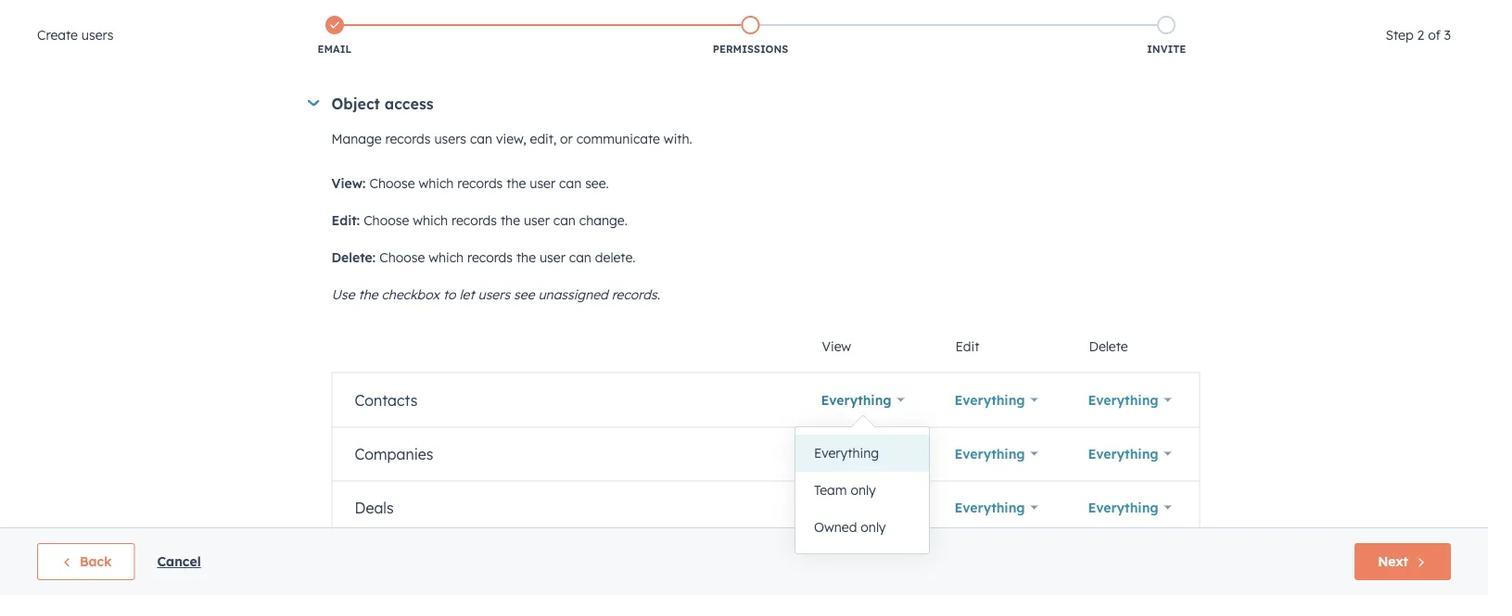Task type: locate. For each thing, give the bounding box(es) containing it.
owned only button
[[796, 509, 929, 546]]

records up edit: choose which records the user can change.
[[458, 175, 503, 192]]

customize
[[382, 176, 443, 192]]

1
[[802, 413, 809, 429]]

prev button
[[725, 410, 795, 434]]

user for see.
[[530, 175, 556, 192]]

column header
[[684, 294, 963, 335], [962, 294, 1380, 335]]

can left 'view,'
[[470, 131, 493, 147]]

back
[[80, 554, 112, 570]]

upgrade menu
[[1157, 0, 1466, 30]]

communicate
[[577, 131, 660, 147]]

user down create new users, customize user permissions, and remove users from your account.
[[524, 212, 550, 229]]

account.
[[732, 176, 784, 192]]

2
[[1418, 27, 1425, 43]]

privacy & consent
[[30, 568, 141, 584]]

0 vertical spatial invite
[[1147, 43, 1186, 56]]

can
[[470, 131, 493, 147], [559, 175, 582, 192], [554, 212, 576, 229], [569, 249, 592, 266]]

use
[[332, 287, 355, 303]]

invite inside popup button
[[282, 215, 321, 231]]

column header up delete
[[962, 294, 1380, 335]]

0 horizontal spatial next button
[[815, 410, 893, 434]]

0 vertical spatial create
[[37, 27, 78, 43]]

invite
[[1147, 43, 1186, 56], [282, 215, 321, 231]]

upgrade image
[[1158, 8, 1175, 25]]

the for change.
[[501, 212, 520, 229]]

choose right view:
[[370, 175, 415, 192]]

records up use the checkbox to let users see unassigned records.
[[467, 249, 513, 266]]

1 horizontal spatial invite
[[1147, 43, 1186, 56]]

can left see.
[[559, 175, 582, 192]]

can for change.
[[554, 212, 576, 229]]

advanced filters (0)
[[539, 215, 667, 231]]

user left and on the left top of the page
[[530, 175, 556, 192]]

(0)
[[649, 215, 667, 231]]

only for team only
[[851, 482, 876, 499]]

0 vertical spatial next
[[822, 413, 853, 430]]

create users heading
[[37, 24, 114, 46]]

create for create new users, customize user permissions, and remove users from your account.
[[270, 176, 311, 192]]

choose right edit:
[[364, 212, 409, 229]]

close image
[[1452, 22, 1466, 37]]

invite left edit:
[[282, 215, 321, 231]]

only right owned
[[861, 519, 886, 536]]

0 vertical spatial only
[[851, 482, 876, 499]]

which down customize
[[413, 212, 448, 229]]

1 column header from the left
[[684, 294, 963, 335]]

Search name or email address search field
[[275, 257, 544, 290]]

privacy & consent link
[[19, 559, 208, 594]]

new
[[314, 176, 339, 192]]

view,
[[496, 131, 526, 147]]

dialog
[[0, 0, 1489, 595]]

records down view: choose which records the user can see.
[[452, 212, 497, 229]]

1 vertical spatial only
[[861, 519, 886, 536]]

1 vertical spatial which
[[413, 212, 448, 229]]

invite list item
[[959, 12, 1375, 60]]

which for delete:
[[429, 249, 464, 266]]

can down and on the left top of the page
[[554, 212, 576, 229]]

list
[[127, 12, 1375, 60]]

next
[[822, 413, 853, 430], [1378, 554, 1409, 570]]

next inside "pagination" navigation
[[822, 413, 853, 430]]

0 horizontal spatial create
[[37, 27, 78, 43]]

1 - from the left
[[706, 361, 711, 377]]

invite for invite
[[1147, 43, 1186, 56]]

records for delete:
[[467, 249, 513, 266]]

see
[[514, 287, 535, 303]]

name
[[329, 308, 363, 322]]

teams
[[384, 113, 423, 129]]

delete:
[[332, 249, 376, 266]]

admin
[[1024, 361, 1063, 377]]

next inside dialog
[[1378, 554, 1409, 570]]

1 horizontal spatial create
[[270, 176, 311, 192]]

25 per page
[[905, 413, 982, 429]]

1 vertical spatial next
[[1378, 554, 1409, 570]]

choose
[[370, 175, 415, 192], [364, 212, 409, 229], [380, 249, 425, 266]]

menu item
[[1371, 0, 1466, 30]]

user
[[530, 175, 556, 192], [447, 176, 473, 192], [524, 212, 550, 229], [540, 249, 566, 266]]

access
[[385, 95, 434, 113]]

create inside heading
[[37, 27, 78, 43]]

invite for invite status
[[282, 215, 321, 231]]

and
[[556, 176, 580, 192]]

0 vertical spatial choose
[[370, 175, 415, 192]]

25 per page button
[[893, 403, 1007, 440]]

can left delete.
[[569, 249, 592, 266]]

let
[[460, 287, 474, 303]]

the right use
[[358, 287, 378, 303]]

users inside heading
[[81, 27, 114, 43]]

invite down upgrade image
[[1147, 43, 1186, 56]]

only inside the owned only button
[[861, 519, 886, 536]]

email completed list item
[[127, 12, 543, 60]]

tracking code link
[[19, 524, 208, 559]]

user for change.
[[524, 212, 550, 229]]

1 vertical spatial create
[[270, 176, 311, 192]]

records
[[385, 131, 431, 147], [458, 175, 503, 192], [452, 212, 497, 229], [467, 249, 513, 266]]

next for the top next button
[[822, 413, 853, 430]]

the down manage records users can view, edit, or communicate with.
[[507, 175, 526, 192]]

consent
[[91, 568, 141, 584]]

2 vertical spatial choose
[[380, 249, 425, 266]]

companies
[[355, 445, 434, 464]]

only for owned only
[[861, 519, 886, 536]]

with.
[[664, 131, 693, 147]]

which
[[419, 175, 454, 192], [413, 212, 448, 229], [429, 249, 464, 266]]

only inside "team only" button
[[851, 482, 876, 499]]

prev
[[760, 413, 789, 430]]

see.
[[585, 175, 609, 192]]

3
[[1445, 27, 1452, 43]]

2 vertical spatial which
[[429, 249, 464, 266]]

1 vertical spatial invite
[[282, 215, 321, 231]]

1 vertical spatial next button
[[1355, 544, 1452, 581]]

owned only
[[814, 519, 886, 536]]

only
[[851, 482, 876, 499], [861, 519, 886, 536]]

or
[[560, 131, 573, 147]]

invite inside list item
[[1147, 43, 1186, 56]]

0 vertical spatial which
[[419, 175, 454, 192]]

0 vertical spatial next button
[[815, 410, 893, 434]]

which up last active
[[419, 175, 454, 192]]

--
[[706, 361, 717, 377]]

1 horizontal spatial next
[[1378, 554, 1409, 570]]

the for see.
[[507, 175, 526, 192]]

0 horizontal spatial invite
[[282, 215, 321, 231]]

0 horizontal spatial next
[[822, 413, 853, 430]]

create for create users
[[37, 27, 78, 43]]

users
[[81, 27, 114, 43], [434, 131, 467, 147], [632, 176, 665, 192], [478, 287, 510, 303]]

-
[[706, 361, 711, 377], [711, 361, 717, 377]]

choose up checkbox
[[380, 249, 425, 266]]

everything inside everything button
[[814, 445, 879, 461]]

the
[[507, 175, 526, 192], [501, 212, 520, 229], [517, 249, 536, 266], [358, 287, 378, 303]]

choose for choose which records the user can see.
[[370, 175, 415, 192]]

the up see
[[517, 249, 536, 266]]

manage records users can view, edit, or communicate with.
[[332, 131, 693, 147]]

1 vertical spatial choose
[[364, 212, 409, 229]]

column header up view
[[684, 294, 963, 335]]

user down advanced
[[540, 249, 566, 266]]

teams link
[[357, 99, 449, 144]]

per
[[923, 413, 945, 429]]

25
[[905, 413, 919, 429]]

next button
[[815, 410, 893, 434], [1355, 544, 1452, 581]]

the down permissions,
[[501, 212, 520, 229]]

to
[[443, 287, 456, 303]]

only right team
[[851, 482, 876, 499]]

object access button
[[307, 95, 1201, 113]]

which down last active popup button
[[429, 249, 464, 266]]

last
[[407, 215, 435, 231]]

create
[[37, 27, 78, 43], [270, 176, 311, 192]]

from
[[668, 176, 697, 192]]

active
[[439, 215, 479, 231]]

permissions
[[713, 43, 789, 56]]



Task type: vqa. For each thing, say whether or not it's contained in the screenshot.
All within All available ad types 2 contact and company list audiences
no



Task type: describe. For each thing, give the bounding box(es) containing it.
which for edit:
[[413, 212, 448, 229]]

users,
[[343, 176, 378, 192]]

advanced
[[539, 215, 603, 231]]

remove
[[583, 176, 629, 192]]

change.
[[580, 212, 628, 229]]

view: choose which records the user can see.
[[332, 175, 609, 192]]

1 horizontal spatial next button
[[1355, 544, 1452, 581]]

can for see.
[[559, 175, 582, 192]]

view
[[822, 339, 852, 355]]

the for delete.
[[517, 249, 536, 266]]

step 2 of 3
[[1386, 27, 1452, 43]]

invite status
[[282, 215, 367, 231]]

use the checkbox to let users see unassigned records.
[[332, 287, 660, 303]]

object access
[[332, 95, 434, 113]]

super
[[985, 361, 1020, 377]]

next for rightmost next button
[[1378, 554, 1409, 570]]

edit:
[[332, 212, 360, 229]]

create new users, customize user permissions, and remove users from your account.
[[270, 176, 788, 192]]

upgrade
[[1179, 8, 1229, 24]]

2 - from the left
[[711, 361, 717, 377]]

list containing email
[[127, 12, 1375, 60]]

b0bth3builder2k23@gmail.com
[[376, 370, 539, 384]]

edit,
[[530, 131, 557, 147]]

filters
[[607, 215, 645, 231]]

advanced filters (0) button
[[507, 205, 679, 242]]

delete.
[[595, 249, 636, 266]]

dialog containing object access
[[0, 0, 1489, 595]]

checkbox
[[382, 287, 440, 303]]

of
[[1428, 27, 1441, 43]]

status
[[325, 215, 367, 231]]

teams navigation
[[270, 98, 450, 145]]

invite status button
[[281, 205, 380, 242]]

edit: choose which records the user can change.
[[332, 212, 628, 229]]

records for edit:
[[452, 212, 497, 229]]

permissions list item
[[543, 12, 959, 60]]

team
[[814, 482, 847, 499]]

user for delete.
[[540, 249, 566, 266]]

privacy
[[30, 568, 75, 584]]

last active
[[407, 215, 479, 231]]

can for delete.
[[569, 249, 592, 266]]

view:
[[332, 175, 366, 192]]

cancel button
[[157, 551, 201, 573]]

Search HubSpot search field
[[1228, 39, 1455, 70]]

choose for choose which records the user can change.
[[364, 212, 409, 229]]

super admin
[[985, 361, 1063, 377]]

email
[[318, 43, 352, 56]]

caret image
[[308, 100, 320, 107]]

page
[[949, 413, 982, 429]]

owned
[[814, 519, 857, 536]]

deals
[[355, 499, 394, 518]]

step
[[1386, 27, 1414, 43]]

object
[[332, 95, 380, 113]]

your
[[701, 176, 728, 192]]

main team element
[[1379, 335, 1489, 402]]

unassigned
[[538, 287, 608, 303]]

last active button
[[406, 205, 492, 242]]

tracking
[[30, 533, 81, 549]]

delete
[[1089, 339, 1128, 355]]

edit
[[956, 339, 980, 355]]

cancel
[[157, 554, 201, 570]]

code
[[85, 533, 117, 549]]

records for view:
[[458, 175, 503, 192]]

&
[[78, 568, 88, 584]]

user up active at top
[[447, 176, 473, 192]]

ascending sort. press to sort descending. element
[[661, 307, 668, 323]]

delete: choose which records the user can delete.
[[332, 249, 636, 266]]

permissions,
[[476, 176, 552, 192]]

records.
[[612, 287, 660, 303]]

2 column header from the left
[[962, 294, 1380, 335]]

back button
[[37, 544, 135, 581]]

manage
[[332, 131, 382, 147]]

1 button
[[795, 409, 815, 434]]

contacts
[[355, 391, 418, 410]]

records down teams
[[385, 131, 431, 147]]

ascending sort. press to sort descending. image
[[661, 307, 668, 320]]

tracking code
[[30, 533, 117, 549]]

choose for choose which records the user can delete.
[[380, 249, 425, 266]]

create users
[[37, 27, 114, 43]]

team only button
[[796, 472, 929, 509]]

pagination navigation
[[725, 409, 893, 434]]

which for view:
[[419, 175, 454, 192]]

everything button
[[796, 435, 929, 472]]

team only
[[814, 482, 876, 499]]



